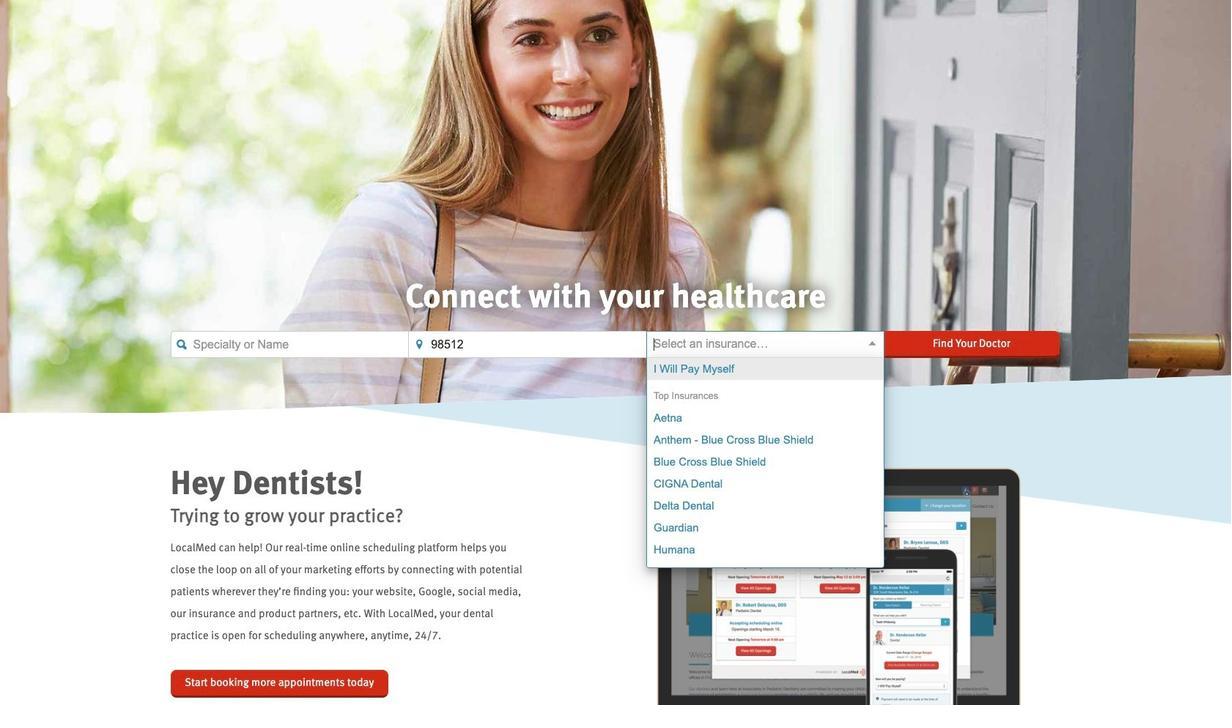 Task type: locate. For each thing, give the bounding box(es) containing it.
schedule icon image
[[616, 469, 1061, 706]]

Specialty or Name text field
[[170, 331, 408, 358]]

Select an insurance… text field
[[646, 331, 884, 358]]

Address, Zip, or City text field
[[408, 331, 646, 358]]

None text field
[[170, 331, 408, 358]]



Task type: vqa. For each thing, say whether or not it's contained in the screenshot.
The Schedule Icon
yes



Task type: describe. For each thing, give the bounding box(es) containing it.
close menu image
[[867, 338, 878, 349]]



